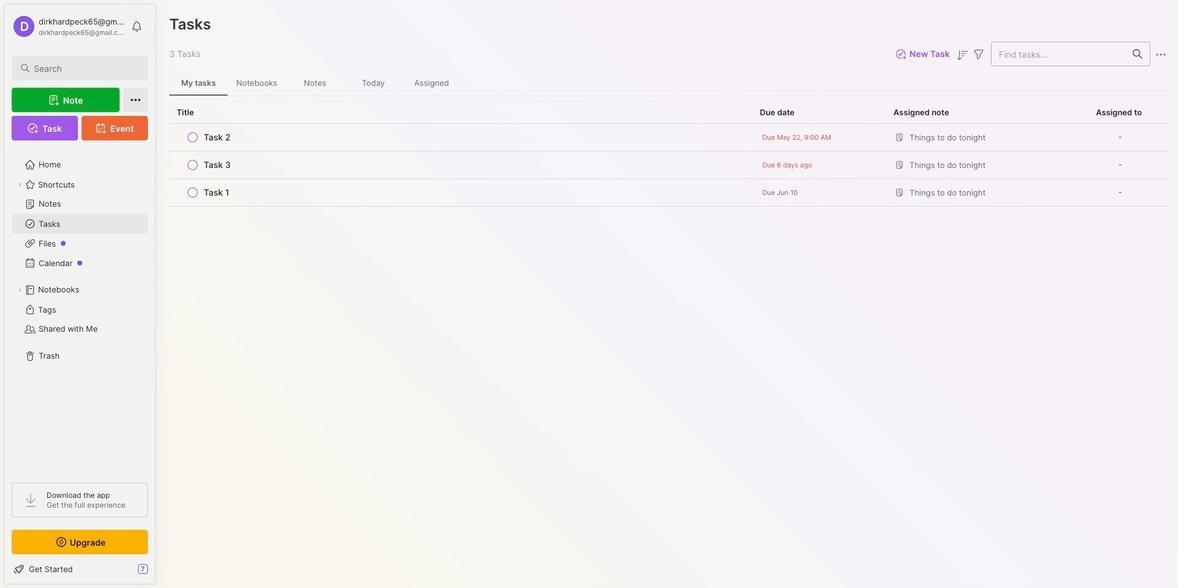Task type: vqa. For each thing, say whether or not it's contained in the screenshot.
SORT TASKS BY… "field"
yes



Task type: locate. For each thing, give the bounding box(es) containing it.
none search field inside main element
[[34, 61, 137, 76]]

Help and Learning task checklist field
[[4, 560, 155, 579]]

task 3 1 cell
[[204, 159, 231, 171]]

filter tasks image
[[972, 47, 986, 62]]

tree inside main element
[[4, 148, 155, 472]]

tree
[[4, 148, 155, 472]]

More actions and view options field
[[1151, 46, 1169, 62]]

task 1 2 cell
[[204, 187, 229, 199]]

row group
[[169, 124, 1169, 207]]

row
[[169, 124, 1169, 152], [177, 129, 746, 146], [169, 152, 1169, 179], [177, 157, 746, 174], [169, 179, 1169, 207], [177, 184, 746, 201]]

Sort tasks by… field
[[955, 47, 970, 62]]

None search field
[[34, 61, 137, 76]]



Task type: describe. For each thing, give the bounding box(es) containing it.
main element
[[0, 0, 160, 589]]

Account field
[[12, 14, 125, 39]]

expand notebooks image
[[16, 287, 23, 294]]

more actions and view options image
[[1154, 47, 1169, 62]]

Find tasks… text field
[[992, 44, 1126, 64]]

Search text field
[[34, 63, 137, 74]]

task 2 0 cell
[[204, 131, 231, 144]]

Filter tasks field
[[972, 46, 986, 62]]



